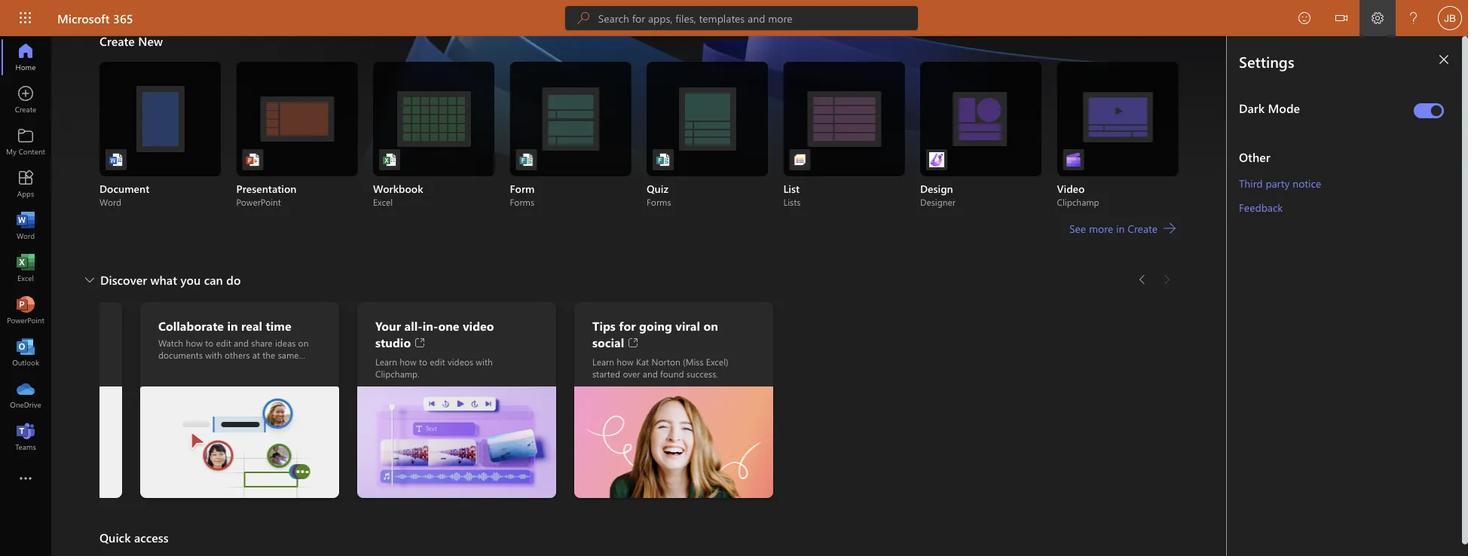 Task type: locate. For each thing, give the bounding box(es) containing it.
you
[[180, 271, 201, 288]]

how down the studio
[[400, 355, 417, 368]]

same
[[278, 349, 299, 361]]

1 settings region from the left
[[1182, 36, 1469, 556]]

1 vertical spatial edit
[[430, 355, 445, 368]]

learn inside "learn how to edit videos with clipchamp."
[[375, 355, 397, 368]]

1 forms from the left
[[510, 196, 534, 208]]

0 horizontal spatial how
[[186, 337, 203, 349]]

1 vertical spatial and
[[643, 368, 658, 380]]

learn for tips for going viral on social
[[593, 355, 614, 368]]

0 horizontal spatial on
[[298, 337, 309, 349]]

application
[[0, 0, 1227, 556]]

how down 'collaborate' at the bottom left of the page
[[186, 337, 203, 349]]

designer
[[920, 196, 956, 208]]

forms inside form forms
[[510, 196, 534, 208]]

edit left at
[[216, 337, 231, 349]]

see more in create link
[[1068, 219, 1179, 237]]

1 horizontal spatial how
[[400, 355, 417, 368]]

excel image
[[18, 261, 33, 276]]

one
[[438, 317, 459, 334]]

2 learn from the left
[[593, 355, 614, 368]]

video
[[463, 317, 494, 334]]

social
[[593, 334, 624, 350]]

and inside collaborate in real time watch how to edit and share ideas on documents with others at the same time.
[[234, 337, 249, 349]]

1 vertical spatial in
[[227, 317, 238, 334]]

on
[[704, 317, 718, 334], [298, 337, 309, 349]]

form
[[510, 181, 535, 195]]

new
[[138, 32, 163, 49]]

0 horizontal spatial and
[[234, 337, 249, 349]]

your
[[375, 317, 401, 334]]

notice
[[1293, 176, 1322, 190]]

list lists
[[784, 181, 801, 208]]

and
[[234, 337, 249, 349], [643, 368, 658, 380]]

word
[[100, 196, 121, 208]]

0 horizontal spatial forms
[[510, 196, 534, 208]]

dark mode element
[[1239, 100, 1408, 116]]

forms down quiz
[[647, 196, 671, 208]]

1 vertical spatial to
[[419, 355, 427, 368]]

found
[[660, 368, 684, 380]]

and left at
[[234, 337, 249, 349]]

0 vertical spatial in
[[1117, 221, 1125, 235]]

navigation
[[0, 36, 51, 458]]

1 horizontal spatial in
[[1117, 221, 1125, 235]]

forms for form
[[510, 196, 534, 208]]

on right "ideas"
[[298, 337, 309, 349]]

with left others at the left bottom of the page
[[205, 349, 222, 361]]

1 horizontal spatial create
[[1128, 221, 1158, 235]]

on inside tips for going viral on social
[[704, 317, 718, 334]]

see
[[1070, 221, 1086, 235]]

video
[[1057, 181, 1085, 195]]

what
[[150, 271, 177, 288]]

create
[[100, 32, 135, 49], [1128, 221, 1158, 235]]

edit
[[216, 337, 231, 349], [430, 355, 445, 368]]

0 horizontal spatial in
[[227, 317, 238, 334]]

and inside learn how kat norton (miss excel) started over and found success.
[[643, 368, 658, 380]]

feedback button
[[1239, 195, 1283, 219]]

clipchamp.
[[375, 368, 420, 380]]

microsoft 365 banner
[[0, 0, 1469, 39]]

workbook
[[373, 181, 423, 195]]

forms for quiz
[[647, 196, 671, 208]]

1 horizontal spatial with
[[476, 355, 493, 368]]

norton
[[652, 355, 681, 368]]

0 vertical spatial on
[[704, 317, 718, 334]]

clipchamp
[[1057, 196, 1100, 208]]

others
[[225, 349, 250, 361]]

designer design image
[[929, 152, 945, 167], [929, 152, 945, 167]]

clipchamp video image
[[1066, 152, 1081, 167]]

application containing create new
[[0, 0, 1227, 556]]

on right viral in the bottom left of the page
[[704, 317, 718, 334]]

list
[[100, 62, 1179, 208]]

learn down social at left bottom
[[593, 355, 614, 368]]

create down 365
[[100, 32, 135, 49]]

powerpoint image
[[18, 303, 33, 318]]

0 horizontal spatial edit
[[216, 337, 231, 349]]

videos
[[448, 355, 473, 368]]

in right more
[[1117, 221, 1125, 235]]

in-
[[423, 317, 438, 334]]

learn down the studio
[[375, 355, 397, 368]]

to down your all-in-one video studio
[[419, 355, 427, 368]]

other element
[[1239, 149, 1450, 165]]

0 vertical spatial edit
[[216, 337, 231, 349]]

create new
[[100, 32, 163, 49]]

document word
[[100, 181, 149, 208]]

edit inside collaborate in real time watch how to edit and share ideas on documents with others at the same time.
[[216, 337, 231, 349]]

edit left videos at bottom left
[[430, 355, 445, 368]]

1 learn from the left
[[375, 355, 397, 368]]

form forms
[[510, 181, 535, 208]]

forms down form
[[510, 196, 534, 208]]

and right over
[[643, 368, 658, 380]]

learn how to edit videos with clipchamp.
[[375, 355, 493, 380]]

1 horizontal spatial forms
[[647, 196, 671, 208]]

learn
[[375, 355, 397, 368], [593, 355, 614, 368]]

and for real
[[234, 337, 249, 349]]

tips for going viral on social
[[593, 317, 718, 350]]

lists list image
[[793, 152, 808, 167]]

list
[[784, 181, 800, 195]]

how inside learn how kat norton (miss excel) started over and found success.
[[617, 355, 634, 368]]

None search field
[[565, 6, 918, 30]]

collaborate in real time image
[[140, 387, 339, 498]]

1 horizontal spatial learn
[[593, 355, 614, 368]]

view more apps image
[[18, 472, 33, 487]]

0 horizontal spatial to
[[205, 337, 213, 349]]

1 horizontal spatial edit
[[430, 355, 445, 368]]

0 horizontal spatial learn
[[375, 355, 397, 368]]

0 vertical spatial and
[[234, 337, 249, 349]]

365
[[113, 10, 133, 26]]

edit inside "learn how to edit videos with clipchamp."
[[430, 355, 445, 368]]

third party notice
[[1239, 176, 1322, 190]]

third
[[1239, 176, 1263, 190]]

none search field inside microsoft 365 banner
[[565, 6, 918, 30]]

0 vertical spatial to
[[205, 337, 213, 349]]

in left real
[[227, 317, 238, 334]]

1 horizontal spatial on
[[704, 317, 718, 334]]

get started with onedrive image
[[0, 387, 122, 498]]

how
[[186, 337, 203, 349], [400, 355, 417, 368], [617, 355, 634, 368]]

with
[[205, 349, 222, 361], [476, 355, 493, 368]]

create image
[[18, 92, 33, 107]]

success.
[[687, 368, 718, 380]]

how left kat
[[617, 355, 634, 368]]

quiz forms
[[647, 181, 671, 208]]

learn inside learn how kat norton (miss excel) started over and found success.
[[593, 355, 614, 368]]

presentation
[[236, 181, 297, 195]]

2 forms from the left
[[647, 196, 671, 208]]

0 horizontal spatial with
[[205, 349, 222, 361]]

workbook excel
[[373, 181, 423, 208]]

excel)
[[706, 355, 729, 368]]

on inside collaborate in real time watch how to edit and share ideas on documents with others at the same time.
[[298, 337, 309, 349]]

onedrive image
[[18, 387, 33, 403]]

1 horizontal spatial and
[[643, 368, 658, 380]]

with inside collaborate in real time watch how to edit and share ideas on documents with others at the same time.
[[205, 349, 222, 361]]

to inside collaborate in real time watch how to edit and share ideas on documents with others at the same time.
[[205, 337, 213, 349]]

1 horizontal spatial to
[[419, 355, 427, 368]]

1 vertical spatial on
[[298, 337, 309, 349]]

how inside "learn how to edit videos with clipchamp."
[[400, 355, 417, 368]]

0 horizontal spatial create
[[100, 32, 135, 49]]

microsoft
[[57, 10, 110, 26]]

2 horizontal spatial how
[[617, 355, 634, 368]]

(miss
[[683, 355, 704, 368]]

create right more
[[1128, 221, 1158, 235]]

with right videos at bottom left
[[476, 355, 493, 368]]

viral
[[676, 317, 700, 334]]

to down 'collaborate' at the bottom left of the page
[[205, 337, 213, 349]]

word document image
[[109, 152, 124, 167]]

and for kat
[[643, 368, 658, 380]]

settings
[[1239, 51, 1295, 71]]

access
[[134, 529, 169, 545]]

more
[[1089, 221, 1114, 235]]

settings region
[[1182, 36, 1469, 556], [1227, 36, 1469, 556]]

0 vertical spatial create
[[100, 32, 135, 49]]

document
[[100, 181, 149, 195]]



Task type: describe. For each thing, give the bounding box(es) containing it.
video clipchamp
[[1057, 181, 1100, 208]]

third party notice link
[[1239, 176, 1322, 190]]


[[1336, 12, 1348, 24]]

forms survey image
[[519, 152, 534, 167]]

design designer
[[920, 181, 956, 208]]

home image
[[18, 50, 33, 65]]

learn how kat norton (miss excel) started over and found success.
[[593, 355, 729, 380]]

jb
[[1445, 12, 1456, 24]]

lists
[[784, 196, 801, 208]]

quick
[[100, 529, 131, 545]]

to inside "learn how to edit videos with clipchamp."
[[419, 355, 427, 368]]

apps image
[[18, 176, 33, 191]]

tips
[[593, 317, 616, 334]]

collaborate in real time watch how to edit and share ideas on documents with others at the same time.
[[158, 317, 309, 373]]

my content image
[[18, 134, 33, 149]]

outlook image
[[18, 345, 33, 360]]

collaborate
[[158, 317, 224, 334]]

real
[[241, 317, 262, 334]]

 button
[[1324, 0, 1360, 39]]

in inside "create new" element
[[1117, 221, 1125, 235]]

excel workbook image
[[382, 152, 397, 167]]

see more in create
[[1070, 221, 1158, 235]]

list containing document
[[100, 62, 1179, 208]]

all-
[[404, 317, 423, 334]]

presentation powerpoint
[[236, 181, 297, 208]]

over
[[623, 368, 640, 380]]

learn for your all-in-one video studio
[[375, 355, 397, 368]]

can
[[204, 271, 223, 288]]

going
[[639, 317, 672, 334]]

share
[[251, 337, 273, 349]]

1 vertical spatial create
[[1128, 221, 1158, 235]]

tips for going viral on social image
[[574, 387, 773, 498]]

discover
[[100, 271, 147, 288]]

party
[[1266, 176, 1290, 190]]

new quiz image
[[656, 152, 671, 167]]

how for social
[[617, 355, 634, 368]]

time.
[[158, 361, 178, 373]]

in inside collaborate in real time watch how to edit and share ideas on documents with others at the same time.
[[227, 317, 238, 334]]

studio
[[375, 334, 411, 350]]

2 settings region from the left
[[1227, 36, 1469, 556]]

previous image
[[1135, 268, 1150, 292]]

microsoft 365
[[57, 10, 133, 26]]

with inside "learn how to edit videos with clipchamp."
[[476, 355, 493, 368]]

powerpoint
[[236, 196, 281, 208]]

for
[[619, 317, 636, 334]]

Search box. Suggestions appear as you type. search field
[[598, 6, 918, 30]]

do
[[226, 271, 241, 288]]

powerpoint presentation image
[[245, 152, 260, 167]]

quick access
[[100, 529, 169, 545]]

other
[[1239, 149, 1271, 165]]

your all-in-one video studio
[[375, 317, 494, 350]]

kat
[[636, 355, 649, 368]]

mode
[[1268, 100, 1300, 116]]

feedback
[[1239, 200, 1283, 214]]

ideas
[[275, 337, 296, 349]]

started
[[593, 368, 620, 380]]

jb button
[[1432, 0, 1469, 36]]

your all-in-one video studio image
[[357, 387, 556, 498]]

discover what you can do button
[[79, 268, 244, 292]]

how for studio
[[400, 355, 417, 368]]

how inside collaborate in real time watch how to edit and share ideas on documents with others at the same time.
[[186, 337, 203, 349]]

time
[[266, 317, 291, 334]]

at
[[252, 349, 260, 361]]

discover what you can do
[[100, 271, 241, 288]]

dark
[[1239, 100, 1265, 116]]

teams image
[[18, 430, 33, 445]]

design
[[920, 181, 953, 195]]

quiz
[[647, 181, 669, 195]]

dark mode
[[1239, 100, 1300, 116]]

excel
[[373, 196, 393, 208]]

documents
[[158, 349, 203, 361]]

word image
[[18, 219, 33, 234]]

watch
[[158, 337, 183, 349]]

create new element
[[100, 29, 1179, 268]]

the
[[263, 349, 275, 361]]



Task type: vqa. For each thing, say whether or not it's contained in the screenshot.
New Blank Presentation link
no



